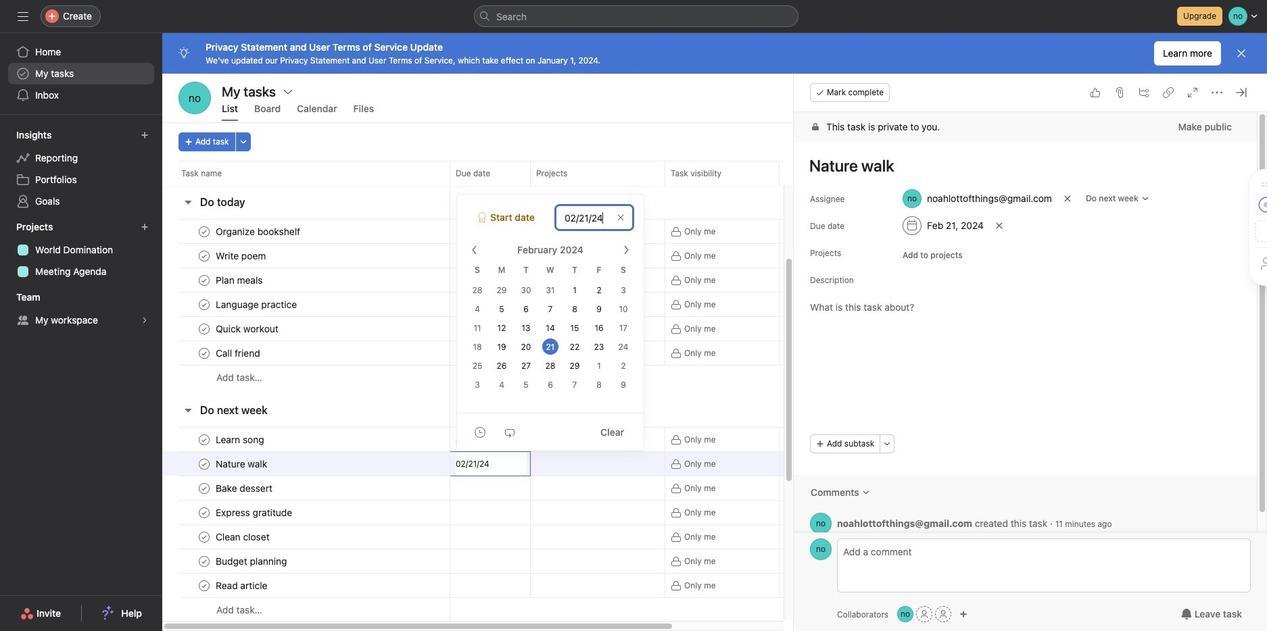 Task type: locate. For each thing, give the bounding box(es) containing it.
3 mark complete image from the top
[[196, 505, 212, 521]]

write poem cell
[[162, 243, 450, 268]]

2 task name text field from the top
[[213, 249, 270, 263]]

mark complete checkbox inside budget planning cell
[[196, 553, 212, 570]]

mark complete checkbox inside language practice cell
[[196, 296, 212, 313]]

bake dessert cell
[[162, 476, 450, 501]]

4 mark complete checkbox from the top
[[196, 529, 212, 545]]

mark complete checkbox inside plan meals cell
[[196, 272, 212, 288]]

mark complete image inside write poem cell
[[196, 248, 212, 264]]

task name text field inside read article cell
[[213, 579, 271, 593]]

5 task name text field from the top
[[213, 457, 271, 471]]

2 row from the top
[[162, 219, 916, 244]]

6 task name text field from the top
[[213, 530, 274, 544]]

mark complete image inside clean closet cell
[[196, 529, 212, 545]]

1 mark complete checkbox from the top
[[196, 321, 212, 337]]

mark complete checkbox for 11th row from the bottom of the page
[[196, 321, 212, 337]]

1 task name text field from the top
[[213, 225, 304, 238]]

show options image
[[283, 86, 294, 97]]

task name text field inside learn song 'cell'
[[213, 433, 268, 447]]

projects element
[[0, 215, 162, 285]]

global element
[[0, 33, 162, 114]]

open user profile image
[[810, 513, 832, 535]]

2 mark complete checkbox from the top
[[196, 432, 212, 448]]

5 mark complete checkbox from the top
[[196, 345, 212, 361]]

task name text field inside express gratitude cell
[[213, 506, 296, 520]]

task name text field inside nature walk cell
[[213, 457, 271, 471]]

mark complete checkbox for 15th row from the bottom
[[196, 223, 212, 240]]

mark complete image
[[196, 223, 212, 240], [196, 248, 212, 264], [196, 272, 212, 288], [196, 321, 212, 337], [196, 432, 212, 448], [196, 456, 212, 472], [196, 480, 212, 497], [196, 578, 212, 594]]

close details image
[[1236, 87, 1247, 98]]

2 mark complete image from the top
[[196, 345, 212, 361]]

Task name text field
[[213, 225, 304, 238], [213, 249, 270, 263], [213, 274, 267, 287], [213, 482, 277, 495], [213, 506, 296, 520]]

3 mark complete image from the top
[[196, 272, 212, 288]]

express gratitude cell
[[162, 500, 450, 525]]

clear due date image
[[617, 214, 625, 222], [995, 222, 1003, 230]]

call friend cell
[[162, 341, 450, 366]]

0 horizontal spatial add or remove collaborators image
[[897, 607, 914, 623]]

mark complete image inside organize bookshelf cell
[[196, 223, 212, 240]]

task name text field inside write poem cell
[[213, 249, 270, 263]]

header recently assigned tree grid
[[162, 84, 916, 182]]

mark complete image for call friend cell on the bottom left of page
[[196, 345, 212, 361]]

main content
[[794, 112, 1257, 552]]

0 horizontal spatial clear due date image
[[617, 214, 625, 222]]

set to repeat image
[[504, 427, 515, 438]]

7 row from the top
[[162, 341, 916, 366]]

4 row from the top
[[162, 268, 916, 293]]

3 mark complete checkbox from the top
[[196, 272, 212, 288]]

6 mark complete image from the top
[[196, 456, 212, 472]]

mark complete image for "quick workout" cell
[[196, 321, 212, 337]]

4 mark complete image from the top
[[196, 529, 212, 545]]

mark complete checkbox for 14th row from the bottom of the page
[[196, 248, 212, 264]]

mark complete checkbox for 11th row from the top
[[196, 480, 212, 497]]

5 mark complete image from the top
[[196, 553, 212, 570]]

task name text field for mark complete option inside the language practice cell
[[213, 298, 301, 311]]

clear due date image down task name text field
[[995, 222, 1003, 230]]

task name text field inside "bake dessert" cell
[[213, 482, 277, 495]]

12 row from the top
[[162, 500, 916, 525]]

mark complete checkbox inside express gratitude cell
[[196, 505, 212, 521]]

1 mark complete checkbox from the top
[[196, 223, 212, 240]]

mark complete checkbox inside learn song 'cell'
[[196, 432, 212, 448]]

more options image
[[883, 440, 891, 448]]

mark complete image for express gratitude cell
[[196, 505, 212, 521]]

add subtask image
[[1139, 87, 1149, 98]]

row
[[162, 161, 916, 186], [162, 219, 916, 244], [162, 243, 916, 268], [162, 268, 916, 293], [162, 292, 916, 317], [162, 316, 916, 341], [162, 341, 916, 366], [162, 365, 916, 390], [162, 427, 916, 452], [162, 452, 916, 477], [162, 476, 916, 501], [162, 500, 916, 525], [162, 525, 916, 550], [162, 549, 916, 574], [162, 573, 916, 598], [162, 598, 916, 623]]

mark complete image inside budget planning cell
[[196, 553, 212, 570]]

5 mark complete image from the top
[[196, 432, 212, 448]]

task name text field for mark complete checkbox within the clean closet cell
[[213, 530, 274, 544]]

mark complete image inside "quick workout" cell
[[196, 321, 212, 337]]

learn song cell
[[162, 427, 450, 452]]

7 mark complete image from the top
[[196, 480, 212, 497]]

read article cell
[[162, 573, 450, 598]]

organize bookshelf cell
[[162, 219, 450, 244]]

more actions for this task image
[[1212, 87, 1222, 98]]

main content inside nature walk dialog
[[794, 112, 1257, 552]]

4 task name text field from the top
[[213, 433, 268, 447]]

7 mark complete checkbox from the top
[[196, 480, 212, 497]]

2 task name text field from the top
[[213, 322, 283, 336]]

6 mark complete checkbox from the top
[[196, 456, 212, 472]]

4 task name text field from the top
[[213, 482, 277, 495]]

1 horizontal spatial clear due date image
[[995, 222, 1003, 230]]

5 row from the top
[[162, 292, 916, 317]]

collapse task list for this section image
[[183, 405, 193, 416]]

mark complete checkbox for seventh row
[[196, 345, 212, 361]]

8 mark complete image from the top
[[196, 578, 212, 594]]

1 task name text field from the top
[[213, 298, 301, 311]]

mark complete checkbox inside "bake dessert" cell
[[196, 480, 212, 497]]

2 mark complete image from the top
[[196, 248, 212, 264]]

mark complete image inside plan meals cell
[[196, 272, 212, 288]]

8 row from the top
[[162, 365, 916, 390]]

7 task name text field from the top
[[213, 555, 291, 568]]

mark complete checkbox inside call friend cell
[[196, 345, 212, 361]]

clear due date image up next month icon
[[617, 214, 625, 222]]

mark complete checkbox for second row from the bottom of the page
[[196, 578, 212, 594]]

mark complete image inside "bake dessert" cell
[[196, 480, 212, 497]]

5 mark complete checkbox from the top
[[196, 578, 212, 594]]

task name text field inside "quick workout" cell
[[213, 322, 283, 336]]

mark complete image inside express gratitude cell
[[196, 505, 212, 521]]

Mark complete checkbox
[[196, 321, 212, 337], [196, 432, 212, 448], [196, 505, 212, 521], [196, 529, 212, 545], [196, 578, 212, 594]]

3 task name text field from the top
[[213, 274, 267, 287]]

Mark complete checkbox
[[196, 223, 212, 240], [196, 248, 212, 264], [196, 272, 212, 288], [196, 296, 212, 313], [196, 345, 212, 361], [196, 456, 212, 472], [196, 480, 212, 497], [196, 553, 212, 570]]

mark complete checkbox inside write poem cell
[[196, 248, 212, 264]]

task name text field for mark complete image within the "bake dessert" cell
[[213, 482, 277, 495]]

mark complete checkbox inside "quick workout" cell
[[196, 321, 212, 337]]

1 mark complete image from the top
[[196, 223, 212, 240]]

mark complete checkbox for 13th row from the bottom
[[196, 272, 212, 288]]

nature walk cell
[[162, 452, 450, 477]]

task name text field inside call friend cell
[[213, 347, 264, 360]]

None text field
[[456, 452, 527, 476]]

task name text field inside organize bookshelf cell
[[213, 225, 304, 238]]

1 mark complete image from the top
[[196, 296, 212, 313]]

mark complete checkbox inside read article cell
[[196, 578, 212, 594]]

new insights image
[[141, 131, 149, 139]]

Task name text field
[[213, 298, 301, 311], [213, 322, 283, 336], [213, 347, 264, 360], [213, 433, 268, 447], [213, 457, 271, 471], [213, 530, 274, 544], [213, 555, 291, 568], [213, 579, 271, 593]]

mark complete image inside language practice cell
[[196, 296, 212, 313]]

task name text field for mark complete checkbox inside the "quick workout" cell
[[213, 322, 283, 336]]

mark complete checkbox for eighth row from the bottom of the page
[[196, 432, 212, 448]]

mark complete image inside learn song 'cell'
[[196, 432, 212, 448]]

mark complete image inside read article cell
[[196, 578, 212, 594]]

mark complete checkbox inside clean closet cell
[[196, 529, 212, 545]]

task name text field inside language practice cell
[[213, 298, 301, 311]]

task name text field inside budget planning cell
[[213, 555, 291, 568]]

mark complete image for nature walk cell on the left of the page
[[196, 456, 212, 472]]

4 mark complete image from the top
[[196, 321, 212, 337]]

task name text field inside plan meals cell
[[213, 274, 267, 287]]

5 task name text field from the top
[[213, 506, 296, 520]]

14 row from the top
[[162, 549, 916, 574]]

mark complete image inside nature walk cell
[[196, 456, 212, 472]]

remove assignee image
[[1064, 195, 1072, 203]]

mark complete image inside call friend cell
[[196, 345, 212, 361]]

task name text field for mark complete image inside organize bookshelf cell
[[213, 225, 304, 238]]

view profile settings image
[[179, 82, 211, 114]]

4 mark complete checkbox from the top
[[196, 296, 212, 313]]

0 likes. click to like this task image
[[1090, 87, 1101, 98]]

hide sidebar image
[[18, 11, 28, 22]]

linked projects for clean closet cell
[[530, 525, 665, 550]]

mark complete image for plan meals cell
[[196, 272, 212, 288]]

Due date text field
[[556, 206, 633, 230]]

mark complete image for language practice cell
[[196, 296, 212, 313]]

8 mark complete checkbox from the top
[[196, 553, 212, 570]]

language practice cell
[[162, 292, 450, 317]]

3 mark complete checkbox from the top
[[196, 505, 212, 521]]

add or remove collaborators image
[[897, 607, 914, 623], [960, 611, 968, 619]]

mark complete checkbox inside nature walk cell
[[196, 456, 212, 472]]

task name text field inside clean closet cell
[[213, 530, 274, 544]]

mark complete checkbox for fifth row from the bottom
[[196, 505, 212, 521]]

3 task name text field from the top
[[213, 347, 264, 360]]

mark complete checkbox inside organize bookshelf cell
[[196, 223, 212, 240]]

8 task name text field from the top
[[213, 579, 271, 593]]

2 mark complete checkbox from the top
[[196, 248, 212, 264]]

banner
[[162, 33, 1267, 74]]

column header
[[179, 161, 454, 186]]

mark complete image
[[196, 296, 212, 313], [196, 345, 212, 361], [196, 505, 212, 521], [196, 529, 212, 545], [196, 553, 212, 570]]

9 row from the top
[[162, 427, 916, 452]]



Task type: describe. For each thing, give the bounding box(es) containing it.
mark complete image for budget planning cell
[[196, 553, 212, 570]]

plan meals cell
[[162, 268, 450, 293]]

mark complete checkbox for seventh row from the bottom
[[196, 456, 212, 472]]

nature walk dialog
[[794, 74, 1267, 632]]

10 row from the top
[[162, 452, 916, 477]]

teams element
[[0, 285, 162, 334]]

attachments: add a file to this task, nature walk image
[[1114, 87, 1125, 98]]

task name text field for mark complete icon inside the express gratitude cell
[[213, 506, 296, 520]]

previous month image
[[469, 245, 480, 256]]

header do today tree grid
[[162, 219, 916, 390]]

collapse task list for this section image
[[183, 197, 193, 208]]

mark complete image for clean closet cell at the bottom left
[[196, 529, 212, 545]]

more actions image
[[239, 138, 247, 146]]

1 row from the top
[[162, 161, 916, 186]]

copy task link image
[[1163, 87, 1174, 98]]

mark complete image for read article cell
[[196, 578, 212, 594]]

13 row from the top
[[162, 525, 916, 550]]

open user profile image
[[810, 539, 832, 561]]

linked projects for express gratitude cell
[[530, 500, 665, 525]]

Search tasks, projects, and more text field
[[474, 5, 799, 27]]

comments image
[[862, 489, 870, 497]]

task name text field for mark complete option inside budget planning cell
[[213, 555, 291, 568]]

task name text field for mark complete image in write poem cell
[[213, 249, 270, 263]]

mark complete checkbox for fifth row from the top of the page
[[196, 296, 212, 313]]

11 row from the top
[[162, 476, 916, 501]]

mark complete image for organize bookshelf cell
[[196, 223, 212, 240]]

task name text field for mark complete checkbox in the learn song 'cell'
[[213, 433, 268, 447]]

new project or portfolio image
[[141, 223, 149, 231]]

header do next week tree grid
[[162, 427, 916, 623]]

quick workout cell
[[162, 316, 450, 341]]

see details, my workspace image
[[141, 316, 149, 325]]

task name text field for mark complete option in the call friend cell
[[213, 347, 264, 360]]

mark complete image for write poem cell
[[196, 248, 212, 264]]

mark complete image for learn song 'cell'
[[196, 432, 212, 448]]

add time image
[[475, 427, 485, 438]]

linked projects for budget planning cell
[[530, 549, 665, 574]]

mark complete image for "bake dessert" cell
[[196, 480, 212, 497]]

Task Name text field
[[801, 150, 1241, 181]]

full screen image
[[1187, 87, 1198, 98]]

clean closet cell
[[162, 525, 450, 550]]

task name text field for mark complete image within plan meals cell
[[213, 274, 267, 287]]

insights element
[[0, 123, 162, 215]]

mark complete checkbox for 14th row
[[196, 553, 212, 570]]

mark complete checkbox for fourth row from the bottom
[[196, 529, 212, 545]]

15 row from the top
[[162, 573, 916, 598]]

budget planning cell
[[162, 549, 450, 574]]

task name text field for mark complete option inside nature walk cell
[[213, 457, 271, 471]]

6 row from the top
[[162, 316, 916, 341]]

next month image
[[621, 245, 632, 256]]

1 horizontal spatial add or remove collaborators image
[[960, 611, 968, 619]]

linked projects for read article cell
[[530, 573, 665, 598]]

task name text field for mark complete checkbox within read article cell
[[213, 579, 271, 593]]

16 row from the top
[[162, 598, 916, 623]]

dismiss image
[[1236, 48, 1247, 59]]

clear due date image inside main content
[[995, 222, 1003, 230]]

3 row from the top
[[162, 243, 916, 268]]



Task type: vqa. For each thing, say whether or not it's contained in the screenshot.
'OFF'
no



